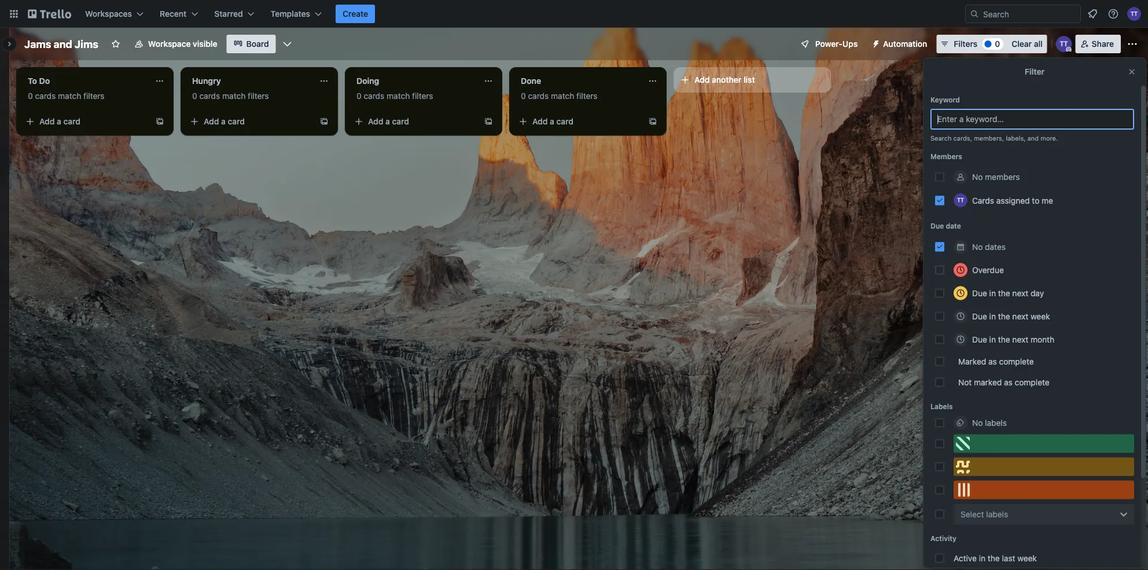 Task type: locate. For each thing, give the bounding box(es) containing it.
4 add a card button from the left
[[514, 112, 644, 131]]

0 down done
[[521, 91, 526, 101]]

add a card button down "doing" text box
[[350, 112, 479, 131]]

match down "doing" text box
[[387, 91, 410, 101]]

create from template… image for done
[[648, 117, 657, 126]]

add
[[694, 75, 710, 84], [39, 117, 55, 126], [204, 117, 219, 126], [368, 117, 383, 126], [532, 117, 548, 126]]

1 horizontal spatial and
[[1028, 135, 1039, 142]]

4 card from the left
[[556, 117, 574, 126]]

due in the next month
[[972, 334, 1054, 344]]

2 horizontal spatial terry turtle (terryturtle) image
[[1127, 7, 1141, 21]]

back to home image
[[28, 5, 71, 23]]

marked as complete
[[958, 356, 1034, 366]]

1 next from the top
[[1012, 288, 1028, 298]]

a for hungry
[[221, 117, 226, 126]]

1 add a card from the left
[[39, 117, 80, 126]]

in for active in the last week
[[979, 553, 986, 563]]

jims
[[75, 38, 98, 50]]

0 vertical spatial next
[[1012, 288, 1028, 298]]

add a card down do at the top of the page
[[39, 117, 80, 126]]

2 next from the top
[[1012, 311, 1028, 321]]

filters down done text box
[[576, 91, 598, 101]]

cards down done
[[528, 91, 549, 101]]

add down done
[[532, 117, 548, 126]]

card down done text box
[[556, 117, 574, 126]]

search image
[[970, 9, 979, 19]]

add a card button down done text box
[[514, 112, 644, 131]]

and left jims
[[54, 38, 72, 50]]

another
[[712, 75, 742, 84]]

filters for hungry
[[248, 91, 269, 101]]

the up due in the next week
[[998, 288, 1010, 298]]

labels
[[931, 402, 953, 411]]

add a card button for to do
[[21, 112, 150, 131]]

cards,
[[953, 135, 972, 142]]

3 filters from the left
[[412, 91, 433, 101]]

1 vertical spatial no
[[972, 242, 983, 251]]

3 next from the top
[[1012, 334, 1028, 344]]

create from template… image for doing
[[484, 117, 493, 126]]

power-ups
[[815, 39, 858, 49]]

due for due in the next week
[[972, 311, 987, 321]]

cards
[[35, 91, 56, 101], [199, 91, 220, 101], [364, 91, 384, 101], [528, 91, 549, 101]]

0 vertical spatial no
[[972, 172, 983, 182]]

due
[[931, 222, 944, 230], [972, 288, 987, 298], [972, 311, 987, 321], [972, 334, 987, 344]]

all
[[1034, 39, 1043, 49]]

0 cards match filters down hungry text box at the left of page
[[192, 91, 269, 101]]

0 horizontal spatial and
[[54, 38, 72, 50]]

card down hungry text box at the left of page
[[228, 117, 245, 126]]

0 cards match filters
[[28, 91, 105, 101], [192, 91, 269, 101], [356, 91, 433, 101], [521, 91, 598, 101]]

due up marked
[[972, 334, 987, 344]]

and left more.
[[1028, 135, 1039, 142]]

filters down hungry text box at the left of page
[[248, 91, 269, 101]]

a for doing
[[385, 117, 390, 126]]

complete down marked as complete
[[1015, 377, 1050, 387]]

no up cards
[[972, 172, 983, 182]]

labels down not marked as complete
[[985, 418, 1007, 427]]

match down the to do text field
[[58, 91, 81, 101]]

in for due in the next day
[[989, 288, 996, 298]]

filters for doing
[[412, 91, 433, 101]]

due down due in the next day in the bottom of the page
[[972, 311, 987, 321]]

week for active in the last week
[[1018, 553, 1037, 563]]

select labels
[[961, 509, 1008, 519]]

add down hungry
[[204, 117, 219, 126]]

create from template… image
[[155, 117, 164, 126], [319, 117, 329, 126], [484, 117, 493, 126], [648, 117, 657, 126]]

no left dates on the right of the page
[[972, 242, 983, 251]]

card
[[63, 117, 80, 126], [228, 117, 245, 126], [392, 117, 409, 126], [556, 117, 574, 126]]

0 for doing
[[356, 91, 362, 101]]

keyword
[[931, 95, 960, 104]]

1 a from the left
[[57, 117, 61, 126]]

filters down the to do text field
[[83, 91, 105, 101]]

add for hungry
[[204, 117, 219, 126]]

no down marked
[[972, 418, 983, 427]]

4 filters from the left
[[576, 91, 598, 101]]

Doing text field
[[350, 72, 477, 90]]

create
[[343, 9, 368, 19]]

3 a from the left
[[385, 117, 390, 126]]

week right last
[[1018, 553, 1037, 563]]

2 create from template… image from the left
[[319, 117, 329, 126]]

2 card from the left
[[228, 117, 245, 126]]

1 cards from the left
[[35, 91, 56, 101]]

2 a from the left
[[221, 117, 226, 126]]

labels for select labels
[[986, 509, 1008, 519]]

starred
[[214, 9, 243, 19]]

workspace
[[148, 39, 191, 49]]

cards down do at the top of the page
[[35, 91, 56, 101]]

labels for no labels
[[985, 418, 1007, 427]]

1 vertical spatial terry turtle (terryturtle) image
[[1056, 36, 1072, 52]]

0 vertical spatial terry turtle (terryturtle) image
[[1127, 7, 1141, 21]]

Search field
[[979, 5, 1080, 23]]

0 cards match filters for doing
[[356, 91, 433, 101]]

hungry
[[192, 76, 221, 86]]

2 vertical spatial terry turtle (terryturtle) image
[[954, 193, 968, 207]]

starred button
[[207, 5, 261, 23]]

add a card for hungry
[[204, 117, 245, 126]]

0 cards match filters down the to do text field
[[28, 91, 105, 101]]

0 down hungry
[[192, 91, 197, 101]]

0 left the clear
[[995, 39, 1000, 49]]

a down done text box
[[550, 117, 554, 126]]

share
[[1092, 39, 1114, 49]]

2 vertical spatial no
[[972, 418, 983, 427]]

2 filters from the left
[[248, 91, 269, 101]]

add another list button
[[674, 67, 831, 93]]

0 vertical spatial and
[[54, 38, 72, 50]]

the for due in the next month
[[998, 334, 1010, 344]]

next
[[1012, 288, 1028, 298], [1012, 311, 1028, 321], [1012, 334, 1028, 344]]

terry turtle (terryturtle) image left cards
[[954, 193, 968, 207]]

workspace visible button
[[127, 35, 224, 53]]

2 vertical spatial next
[[1012, 334, 1028, 344]]

next left the day
[[1012, 288, 1028, 298]]

1 vertical spatial labels
[[986, 509, 1008, 519]]

the down due in the next day in the bottom of the page
[[998, 311, 1010, 321]]

in down overdue
[[989, 288, 996, 298]]

1 vertical spatial next
[[1012, 311, 1028, 321]]

3 match from the left
[[387, 91, 410, 101]]

the up marked as complete
[[998, 334, 1010, 344]]

1 filters from the left
[[83, 91, 105, 101]]

filters down "doing" text box
[[412, 91, 433, 101]]

in
[[989, 288, 996, 298], [989, 311, 996, 321], [989, 334, 996, 344], [979, 553, 986, 563]]

1 vertical spatial as
[[1004, 377, 1013, 387]]

0 cards match filters down "doing" text box
[[356, 91, 433, 101]]

active in the last week
[[954, 553, 1037, 563]]

add a card
[[39, 117, 80, 126], [204, 117, 245, 126], [368, 117, 409, 126], [532, 117, 574, 126]]

cards down 'doing'
[[364, 91, 384, 101]]

1 match from the left
[[58, 91, 81, 101]]

no members
[[972, 172, 1020, 182]]

terry turtle (terryturtle) image
[[1127, 7, 1141, 21], [1056, 36, 1072, 52], [954, 193, 968, 207]]

0 for done
[[521, 91, 526, 101]]

4 a from the left
[[550, 117, 554, 126]]

4 add a card from the left
[[532, 117, 574, 126]]

complete down due in the next month
[[999, 356, 1034, 366]]

to
[[1032, 195, 1040, 205]]

overdue
[[972, 265, 1004, 275]]

1 card from the left
[[63, 117, 80, 126]]

add a card button
[[21, 112, 150, 131], [185, 112, 315, 131], [350, 112, 479, 131], [514, 112, 644, 131]]

add a card button for done
[[514, 112, 644, 131]]

0 for to do
[[28, 91, 33, 101]]

2 cards from the left
[[199, 91, 220, 101]]

1 no from the top
[[972, 172, 983, 182]]

2 match from the left
[[222, 91, 246, 101]]

match down done text box
[[551, 91, 574, 101]]

4 0 cards match filters from the left
[[521, 91, 598, 101]]

3 card from the left
[[392, 117, 409, 126]]

1 add a card button from the left
[[21, 112, 150, 131]]

me
[[1042, 195, 1053, 205]]

due left 'date'
[[931, 222, 944, 230]]

search
[[931, 135, 952, 142]]

To Do text field
[[21, 72, 148, 90]]

add a card down 'doing'
[[368, 117, 409, 126]]

0 cards match filters down done text box
[[521, 91, 598, 101]]

1 vertical spatial week
[[1018, 553, 1037, 563]]

0 vertical spatial as
[[988, 356, 997, 366]]

add down do at the top of the page
[[39, 117, 55, 126]]

color: orange, title: none element
[[954, 481, 1134, 499]]

terry turtle (terryturtle) image right the all
[[1056, 36, 1072, 52]]

add a card down hungry
[[204, 117, 245, 126]]

card down "doing" text box
[[392, 117, 409, 126]]

3 add a card from the left
[[368, 117, 409, 126]]

templates
[[271, 9, 310, 19]]

create from template… image for hungry
[[319, 117, 329, 126]]

2 no from the top
[[972, 242, 983, 251]]

templates button
[[264, 5, 329, 23]]

card down the to do text field
[[63, 117, 80, 126]]

terry turtle (terryturtle) image right open information menu image
[[1127, 7, 1141, 21]]

card for doing
[[392, 117, 409, 126]]

2 0 cards match filters from the left
[[192, 91, 269, 101]]

to do
[[28, 76, 50, 86]]

filters
[[83, 91, 105, 101], [248, 91, 269, 101], [412, 91, 433, 101], [576, 91, 598, 101]]

and
[[54, 38, 72, 50], [1028, 135, 1039, 142]]

in up marked as complete
[[989, 334, 996, 344]]

match down hungry text box at the left of page
[[222, 91, 246, 101]]

jams and jims
[[24, 38, 98, 50]]

0 horizontal spatial terry turtle (terryturtle) image
[[954, 193, 968, 207]]

the for active in the last week
[[988, 553, 1000, 563]]

3 no from the top
[[972, 418, 983, 427]]

1 0 cards match filters from the left
[[28, 91, 105, 101]]

3 0 cards match filters from the left
[[356, 91, 433, 101]]

sm image
[[867, 35, 883, 51]]

due for due date
[[931, 222, 944, 230]]

week up month
[[1031, 311, 1050, 321]]

card for done
[[556, 117, 574, 126]]

add a card button down hungry text box at the left of page
[[185, 112, 315, 131]]

match for doing
[[387, 91, 410, 101]]

next left month
[[1012, 334, 1028, 344]]

4 cards from the left
[[528, 91, 549, 101]]

not marked as complete
[[958, 377, 1050, 387]]

a down the to do text field
[[57, 117, 61, 126]]

3 create from template… image from the left
[[484, 117, 493, 126]]

no dates
[[972, 242, 1006, 251]]

labels,
[[1006, 135, 1026, 142]]

the left last
[[988, 553, 1000, 563]]

active
[[954, 553, 977, 563]]

due for due in the next month
[[972, 334, 987, 344]]

add for to do
[[39, 117, 55, 126]]

due date
[[931, 222, 961, 230]]

next for day
[[1012, 288, 1028, 298]]

0 vertical spatial labels
[[985, 418, 1007, 427]]

4 create from template… image from the left
[[648, 117, 657, 126]]

no for no members
[[972, 172, 983, 182]]

0 down 'doing'
[[356, 91, 362, 101]]

add a card for to do
[[39, 117, 80, 126]]

2 add a card from the left
[[204, 117, 245, 126]]

in for due in the next week
[[989, 311, 996, 321]]

in down due in the next day in the bottom of the page
[[989, 311, 996, 321]]

match
[[58, 91, 81, 101], [222, 91, 246, 101], [387, 91, 410, 101], [551, 91, 574, 101]]

3 cards from the left
[[364, 91, 384, 101]]

as
[[988, 356, 997, 366], [1004, 377, 1013, 387]]

no
[[972, 172, 983, 182], [972, 242, 983, 251], [972, 418, 983, 427]]

labels right select
[[986, 509, 1008, 519]]

no for no labels
[[972, 418, 983, 427]]

a
[[57, 117, 61, 126], [221, 117, 226, 126], [385, 117, 390, 126], [550, 117, 554, 126]]

next up due in the next month
[[1012, 311, 1028, 321]]

0 down to
[[28, 91, 33, 101]]

add a card down done
[[532, 117, 574, 126]]

labels
[[985, 418, 1007, 427], [986, 509, 1008, 519]]

due down overdue
[[972, 288, 987, 298]]

add a card button for hungry
[[185, 112, 315, 131]]

2 add a card button from the left
[[185, 112, 315, 131]]

next for month
[[1012, 334, 1028, 344]]

the
[[998, 288, 1010, 298], [998, 311, 1010, 321], [998, 334, 1010, 344], [988, 553, 1000, 563]]

a down hungry text box at the left of page
[[221, 117, 226, 126]]

0 cards match filters for done
[[521, 91, 598, 101]]

add a card button down the to do text field
[[21, 112, 150, 131]]

a down "doing" text box
[[385, 117, 390, 126]]

add down 'doing'
[[368, 117, 383, 126]]

0
[[995, 39, 1000, 49], [28, 91, 33, 101], [192, 91, 197, 101], [356, 91, 362, 101], [521, 91, 526, 101]]

3 add a card button from the left
[[350, 112, 479, 131]]

next for week
[[1012, 311, 1028, 321]]

in right active
[[979, 553, 986, 563]]

not
[[958, 377, 972, 387]]

match for hungry
[[222, 91, 246, 101]]

marked
[[974, 377, 1002, 387]]

4 match from the left
[[551, 91, 574, 101]]

1 create from template… image from the left
[[155, 117, 164, 126]]

week
[[1031, 311, 1050, 321], [1018, 553, 1037, 563]]

add a card for done
[[532, 117, 574, 126]]

create button
[[336, 5, 375, 23]]

0 vertical spatial week
[[1031, 311, 1050, 321]]

dates
[[985, 242, 1006, 251]]

cards assigned to me
[[972, 195, 1053, 205]]

Board name text field
[[19, 35, 104, 53]]

cards down hungry
[[199, 91, 220, 101]]

1 horizontal spatial as
[[1004, 377, 1013, 387]]

filters for done
[[576, 91, 598, 101]]

open information menu image
[[1108, 8, 1119, 20]]



Task type: vqa. For each thing, say whether or not it's contained in the screenshot.
middle for
no



Task type: describe. For each thing, give the bounding box(es) containing it.
filters
[[954, 39, 978, 49]]

1 vertical spatial complete
[[1015, 377, 1050, 387]]

members,
[[974, 135, 1004, 142]]

cards for done
[[528, 91, 549, 101]]

match for done
[[551, 91, 574, 101]]

close popover image
[[1127, 67, 1137, 76]]

clear
[[1012, 39, 1032, 49]]

members
[[985, 172, 1020, 182]]

last
[[1002, 553, 1015, 563]]

automation button
[[867, 35, 934, 53]]

color: green, title: none element
[[954, 434, 1134, 453]]

search cards, members, labels, and more.
[[931, 135, 1058, 142]]

workspaces
[[85, 9, 132, 19]]

the for due in the next week
[[998, 311, 1010, 321]]

automation
[[883, 39, 927, 49]]

1 vertical spatial and
[[1028, 135, 1039, 142]]

doing
[[356, 76, 379, 86]]

customize views image
[[282, 38, 293, 50]]

a for done
[[550, 117, 554, 126]]

workspace visible
[[148, 39, 217, 49]]

card for hungry
[[228, 117, 245, 126]]

Done text field
[[514, 72, 641, 90]]

workspaces button
[[78, 5, 150, 23]]

Hungry text field
[[185, 72, 313, 90]]

0 horizontal spatial as
[[988, 356, 997, 366]]

clear all button
[[1007, 35, 1047, 53]]

primary element
[[0, 0, 1148, 28]]

star or unstar board image
[[111, 39, 120, 49]]

date
[[946, 222, 961, 230]]

done
[[521, 76, 541, 86]]

due in the next week
[[972, 311, 1050, 321]]

board link
[[227, 35, 276, 53]]

due for due in the next day
[[972, 288, 987, 298]]

a for to do
[[57, 117, 61, 126]]

terry turtle (terryturtle) image inside "primary" element
[[1127, 7, 1141, 21]]

assigned
[[996, 195, 1030, 205]]

cards for doing
[[364, 91, 384, 101]]

add for doing
[[368, 117, 383, 126]]

Enter a keyword… text field
[[931, 109, 1134, 130]]

cards
[[972, 195, 994, 205]]

filter
[[1025, 67, 1045, 76]]

clear all
[[1012, 39, 1043, 49]]

members
[[931, 152, 962, 160]]

month
[[1031, 334, 1054, 344]]

board
[[246, 39, 269, 49]]

power-ups button
[[792, 35, 865, 53]]

switch to… image
[[8, 8, 20, 20]]

add left another
[[694, 75, 710, 84]]

add a card for doing
[[368, 117, 409, 126]]

to
[[28, 76, 37, 86]]

0 vertical spatial complete
[[999, 356, 1034, 366]]

visible
[[193, 39, 217, 49]]

share button
[[1076, 35, 1121, 53]]

do
[[39, 76, 50, 86]]

match for to do
[[58, 91, 81, 101]]

add for done
[[532, 117, 548, 126]]

0 notifications image
[[1086, 7, 1100, 21]]

show menu image
[[1127, 38, 1138, 50]]

week for due in the next week
[[1031, 311, 1050, 321]]

in for due in the next month
[[989, 334, 996, 344]]

recent button
[[153, 5, 205, 23]]

and inside jams and jims text field
[[54, 38, 72, 50]]

more.
[[1041, 135, 1058, 142]]

add another list
[[694, 75, 755, 84]]

power-
[[815, 39, 843, 49]]

add a card button for doing
[[350, 112, 479, 131]]

cards for to do
[[35, 91, 56, 101]]

list
[[744, 75, 755, 84]]

select
[[961, 509, 984, 519]]

due in the next day
[[972, 288, 1044, 298]]

jams
[[24, 38, 51, 50]]

no labels
[[972, 418, 1007, 427]]

recent
[[160, 9, 187, 19]]

color: yellow, title: none element
[[954, 457, 1134, 476]]

this member is an admin of this board. image
[[1066, 47, 1072, 52]]

no for no dates
[[972, 242, 983, 251]]

day
[[1031, 288, 1044, 298]]

filters for to do
[[83, 91, 105, 101]]

card for to do
[[63, 117, 80, 126]]

0 cards match filters for hungry
[[192, 91, 269, 101]]

ups
[[843, 39, 858, 49]]

cards for hungry
[[199, 91, 220, 101]]

create from template… image for to do
[[155, 117, 164, 126]]

0 cards match filters for to do
[[28, 91, 105, 101]]

the for due in the next day
[[998, 288, 1010, 298]]

0 for hungry
[[192, 91, 197, 101]]

marked
[[958, 356, 986, 366]]

activity
[[931, 534, 957, 543]]

1 horizontal spatial terry turtle (terryturtle) image
[[1056, 36, 1072, 52]]



